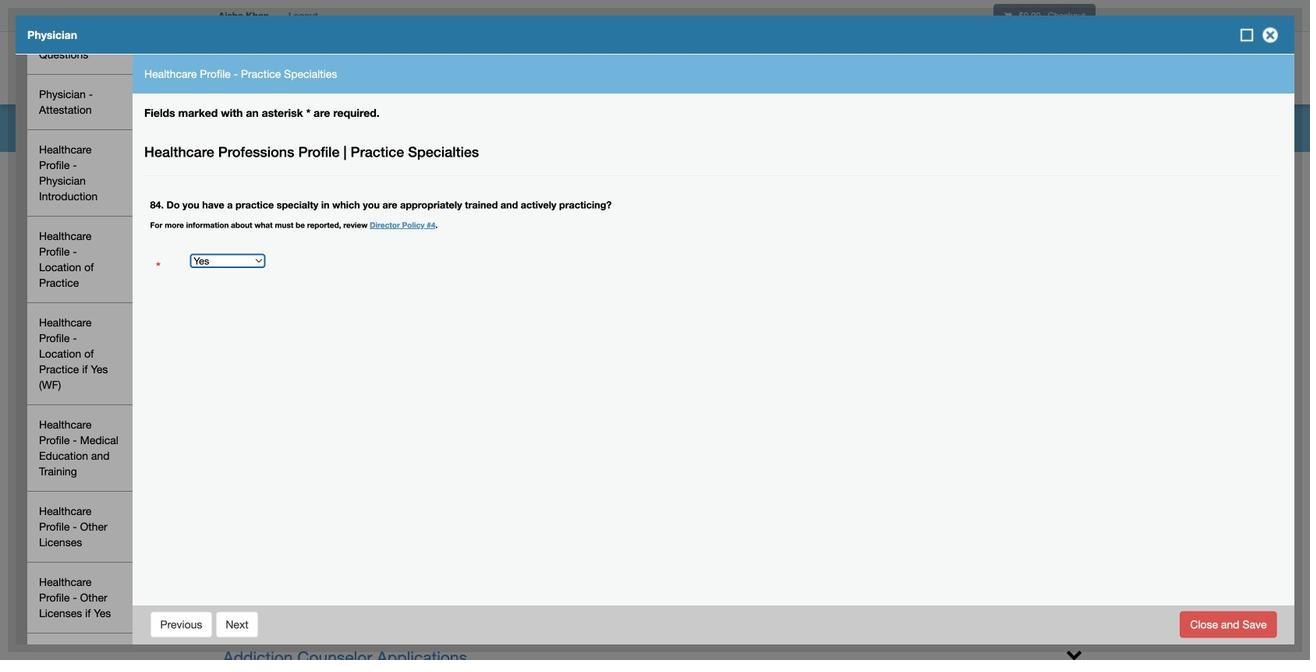 Task type: vqa. For each thing, say whether or not it's contained in the screenshot.
button
yes



Task type: locate. For each thing, give the bounding box(es) containing it.
None button
[[150, 612, 213, 639], [216, 612, 259, 639], [1181, 612, 1278, 639], [150, 612, 213, 639], [216, 612, 259, 639], [1181, 612, 1278, 639]]

close window image
[[1259, 23, 1284, 48]]



Task type: describe. For each thing, give the bounding box(es) containing it.
maximize/minimize image
[[1240, 27, 1256, 43]]



